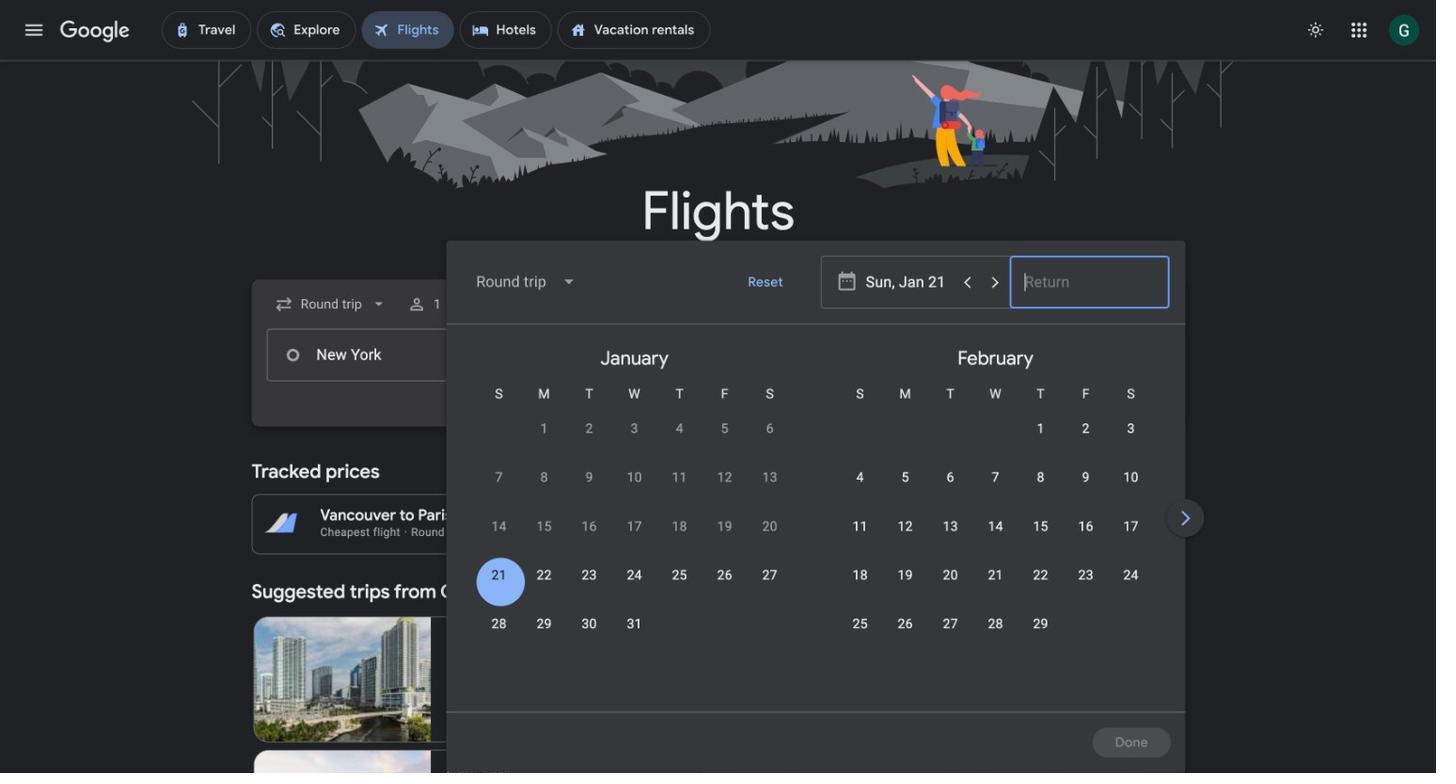 Task type: vqa. For each thing, say whether or not it's contained in the screenshot.
Garenne,
no



Task type: locate. For each thing, give the bounding box(es) containing it.
row down tue, feb 20 element
[[838, 607, 1064, 660]]

thu, jan 18 element
[[672, 517, 687, 536]]

None field
[[462, 260, 592, 305], [267, 287, 396, 321], [462, 260, 592, 305], [267, 287, 396, 321]]

thu, jan 25 element
[[672, 566, 687, 585]]

wed, jan 10 element
[[627, 468, 642, 487]]

Departure text field
[[866, 257, 953, 308]]

sun, feb 18 element
[[853, 566, 868, 585]]

Flight search field
[[237, 241, 1436, 773]]

row
[[522, 403, 793, 465], [1018, 403, 1154, 465], [477, 460, 793, 513], [838, 460, 1154, 513], [477, 509, 793, 562], [838, 509, 1154, 562], [477, 558, 793, 611], [838, 558, 1154, 611], [477, 607, 657, 660], [838, 607, 1064, 660]]

sat, feb 3 element
[[1128, 419, 1135, 438]]

More info text field
[[837, 506, 855, 530]]

row down tue, jan 23 element
[[477, 607, 657, 660]]

tue, jan 23 element
[[582, 566, 597, 585]]

733 US dollars text field
[[1139, 524, 1169, 539]]

mon, feb 19 element
[[898, 566, 913, 585]]

sat, jan 20 element
[[763, 517, 778, 536]]

tue, jan 2 element
[[586, 419, 593, 438]]

fri, feb 23 element
[[1079, 566, 1094, 585]]

sat, feb 24 element
[[1124, 566, 1139, 585]]

sun, jan 7 element
[[495, 468, 503, 487]]

row up wed, feb 14 element
[[838, 460, 1154, 513]]

row up thu, jan 11 element
[[522, 403, 793, 465]]

sun, jan 21, departure date. element
[[492, 566, 507, 585]]

477 US dollars text field
[[512, 524, 542, 539]]

mon, feb 5 element
[[902, 468, 909, 487]]

tue, jan 9 element
[[586, 468, 593, 487]]

mon, jan 29 element
[[537, 615, 552, 634]]

tue, feb 6 element
[[947, 468, 955, 487]]

780 US dollars text field
[[1134, 506, 1169, 525]]

row up the "wed, jan 17" 'element'
[[477, 460, 793, 513]]

 image
[[404, 526, 408, 539]]

main menu image
[[23, 19, 45, 41]]

wed, jan 3 element
[[631, 419, 638, 438]]

grid
[[454, 332, 1436, 723]]

Departure text field
[[865, 330, 995, 380]]

row up wed, jan 24 element
[[477, 509, 793, 562]]

wed, feb 28 element
[[988, 615, 1003, 634]]

sun, jan 28 element
[[492, 615, 507, 634]]

sat, jan 13 element
[[763, 468, 778, 487]]

fri, jan 26 element
[[717, 566, 733, 585]]

sat, jan 27 element
[[763, 566, 778, 585]]

thu, feb 1 element
[[1037, 419, 1045, 438]]

tracked prices region
[[252, 449, 1185, 554]]

more info image
[[837, 506, 855, 525]]

None text field
[[267, 329, 532, 381]]

2 row group from the left
[[815, 332, 1176, 704]]

row up fri, feb 9 element
[[1018, 403, 1154, 465]]

wed, jan 31 element
[[627, 615, 642, 634]]

Return text field
[[1025, 257, 1155, 308], [1024, 330, 1154, 380]]

tue, feb 27 element
[[943, 615, 958, 634]]

 image inside tracked prices region
[[404, 526, 408, 539]]

row up "wed, feb 28" element
[[838, 558, 1154, 611]]

suggested trips from charlotte region
[[252, 570, 1185, 773]]

row group
[[454, 332, 815, 704], [815, 332, 1176, 704], [1176, 332, 1436, 704]]

row up wed, jan 31 element
[[477, 558, 793, 611]]



Task type: describe. For each thing, give the bounding box(es) containing it.
row up wed, feb 21 element
[[838, 509, 1154, 562]]

fri, feb 16 element
[[1079, 517, 1094, 536]]

next image
[[1163, 496, 1208, 541]]

fri, feb 9 element
[[1082, 468, 1090, 487]]

wed, feb 14 element
[[988, 517, 1003, 536]]

thu, jan 4 element
[[676, 419, 684, 438]]

mon, jan 8 element
[[541, 468, 548, 487]]

604 US dollars text field
[[506, 506, 542, 525]]

tue, feb 20 element
[[943, 566, 958, 585]]

tue, jan 16 element
[[582, 517, 597, 536]]

thu, feb 29 element
[[1033, 615, 1049, 634]]

grid inside flight search box
[[454, 332, 1436, 723]]

0 vertical spatial return text field
[[1025, 257, 1155, 308]]

fri, feb 2 element
[[1082, 419, 1090, 438]]

sat, feb 17 element
[[1124, 517, 1139, 536]]

thu, feb 8 element
[[1037, 468, 1045, 487]]

thu, feb 15 element
[[1033, 517, 1049, 536]]

tue, feb 13 element
[[943, 517, 958, 536]]

fri, jan 5 element
[[721, 419, 729, 438]]

change appearance image
[[1294, 8, 1339, 53]]

mon, jan 22 element
[[537, 566, 552, 585]]

sun, jan 14 element
[[492, 517, 507, 536]]

mon, jan 15 element
[[537, 517, 552, 536]]

mon, feb 12 element
[[898, 517, 913, 536]]

wed, jan 17 element
[[627, 517, 642, 536]]

sun, feb 4 element
[[857, 468, 864, 487]]

1 vertical spatial return text field
[[1024, 330, 1154, 380]]

thu, feb 22 element
[[1033, 566, 1049, 585]]

tue, jan 30 element
[[582, 615, 597, 634]]

wed, jan 24 element
[[627, 566, 642, 585]]

1 row group from the left
[[454, 332, 815, 704]]

sat, feb 10 element
[[1124, 468, 1139, 487]]

3 row group from the left
[[1176, 332, 1436, 704]]

mon, jan 1 element
[[541, 419, 548, 438]]

thu, jan 11 element
[[672, 468, 687, 487]]

wed, feb 7 element
[[992, 468, 1000, 487]]

fri, jan 19 element
[[717, 517, 733, 536]]

spirit image
[[446, 672, 461, 687]]

sun, feb 11 element
[[853, 517, 868, 536]]

wed, feb 21 element
[[988, 566, 1003, 585]]

fri, jan 12 element
[[717, 468, 733, 487]]

sat, jan 6 element
[[766, 419, 774, 438]]

mon, feb 26 element
[[898, 615, 913, 634]]

sun, feb 25 element
[[853, 615, 868, 634]]



